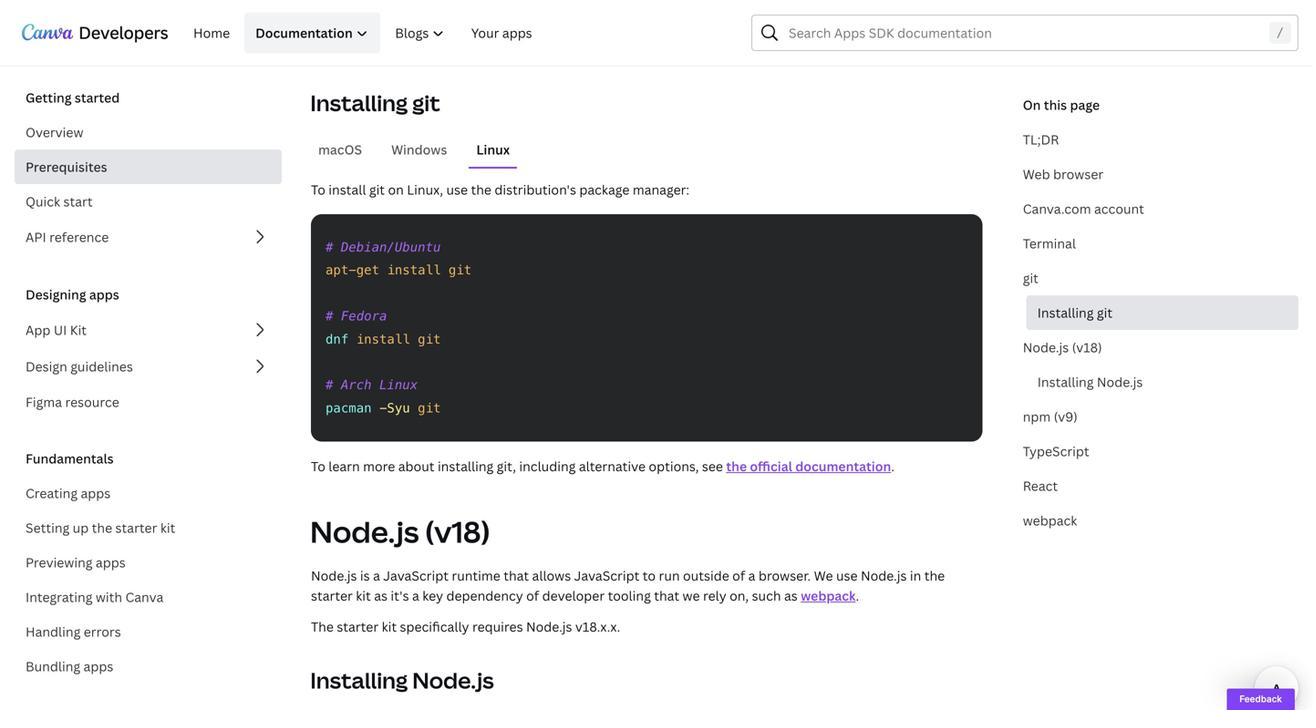 Task type: vqa. For each thing, say whether or not it's contained in the screenshot.
.
yes



Task type: describe. For each thing, give the bounding box(es) containing it.
to for to learn more about installing git, including alternative options, see the official documentation .
[[311, 458, 325, 475]]

tl;dr
[[1023, 131, 1059, 148]]

with
[[96, 589, 122, 606]]

git left 'blogs'
[[321, 21, 337, 38]]

node.js down node.js (v18) link
[[1097, 373, 1143, 391]]

bundling
[[26, 658, 80, 675]]

for
[[561, 21, 579, 38]]

git down git link
[[1097, 304, 1113, 321]]

apt-
[[326, 263, 356, 278]]

typescript
[[1023, 443, 1089, 460]]

requires
[[472, 618, 523, 636]]

2 horizontal spatial as
[[784, 587, 798, 605]]

git up the windows button
[[412, 88, 440, 118]]

git link
[[1012, 261, 1299, 295]]

that inside "git is a version control system that makes it easier to collaborate on and release new versions of code. we use a git repository to distribute a"
[[497, 0, 522, 18]]

npm (v9)
[[1023, 408, 1078, 425]]

updates
[[636, 41, 686, 58]]

getting
[[26, 89, 72, 106]]

git right dnf install
[[418, 332, 441, 347]]

dnf install
[[326, 332, 410, 347]]

package
[[579, 181, 630, 198]]

api reference link
[[15, 219, 282, 255]]

so
[[690, 21, 704, 38]]

# for # fedora
[[326, 309, 333, 324]]

to up developing
[[619, 0, 632, 18]]

install for to install git on linux, use the distribution's package manager:
[[329, 181, 366, 198]]

linux inside linux button
[[476, 141, 510, 158]]

design
[[26, 358, 67, 375]]

installing inside git installing git
[[1038, 304, 1094, 321]]

canva.com
[[1023, 200, 1091, 217]]

official
[[750, 458, 792, 475]]

kit down it's
[[382, 618, 397, 636]]

creating
[[26, 485, 78, 502]]

your
[[471, 24, 499, 41]]

0 horizontal spatial .
[[856, 587, 859, 605]]

to down so
[[690, 41, 703, 58]]

npm (v9) link
[[1012, 399, 1299, 434]]

up
[[73, 519, 89, 537]]

to for to install git on linux, use the distribution's package manager:
[[311, 181, 325, 198]]

1 vertical spatial of
[[732, 567, 745, 585]]

see
[[702, 458, 723, 475]]

quick start link
[[15, 184, 282, 219]]

to install git on linux, use the distribution's package manager:
[[311, 181, 690, 198]]

on this page
[[1023, 96, 1100, 114]]

apps for bundling apps
[[83, 658, 113, 675]]

terminal link
[[1012, 226, 1299, 261]]

starter inside the node.js is a javascript runtime that allows javascript to run outside of a browser. we use node.js in the starter kit as it's a key dependency of developer tooling that we rely on, such as
[[311, 587, 353, 605]]

installing up (v9) in the bottom of the page
[[1038, 373, 1094, 391]]

0 horizontal spatial webpack link
[[801, 587, 856, 605]]

we inside "git is a version control system that makes it easier to collaborate on and release new versions of code. we use a git repository to distribute a"
[[937, 0, 956, 18]]

kit inside for developing apps, so you'll need to know how clone (download) the repository and, ideally, pull the latest changes as updates to the starter kit are released.
[[774, 41, 789, 58]]

macos button
[[311, 132, 369, 167]]

node.js up the
[[311, 567, 357, 585]]

# arch linux
[[326, 378, 418, 393]]

bundling apps
[[26, 658, 113, 675]]

/
[[1277, 25, 1284, 40]]

1 vertical spatial use
[[446, 181, 468, 198]]

release
[[754, 0, 798, 18]]

as inside for developing apps, so you'll need to know how clone (download) the repository and, ideally, pull the latest changes as updates to the starter kit are released.
[[620, 41, 633, 58]]

allows
[[532, 567, 571, 585]]

the down linux button at left top
[[471, 181, 491, 198]]

for developing apps, so you'll need to know how clone (download) the repository and, ideally, pull the latest changes as updates to the starter kit are released.
[[311, 21, 965, 58]]

terminal
[[1023, 235, 1076, 252]]

the
[[311, 618, 334, 636]]

resource
[[65, 394, 119, 411]]

canva.com account link
[[1012, 192, 1299, 226]]

specifically
[[400, 618, 469, 636]]

linux button
[[469, 132, 517, 167]]

1 vertical spatial linux
[[379, 378, 418, 393]]

tooling
[[608, 587, 651, 605]]

the starter kit specifically requires node.js v18.x.x.
[[311, 618, 620, 636]]

git is a version control system that makes it easier to collaborate on and release new versions of code. we use a git repository to distribute a
[[311, 0, 981, 38]]

starter right the
[[337, 618, 379, 636]]

dependency
[[446, 587, 523, 605]]

more
[[363, 458, 395, 475]]

the inside the node.js is a javascript runtime that allows javascript to run outside of a browser. we use node.js in the starter kit as it's a key dependency of developer tooling that we rely on, such as
[[924, 567, 945, 585]]

learn
[[329, 458, 360, 475]]

dnf
[[326, 332, 349, 347]]

get
[[356, 263, 379, 278]]

clone
[[858, 21, 892, 38]]

this
[[1044, 96, 1067, 114]]

design guidelines link
[[15, 348, 282, 385]]

git up documentation in the left of the page
[[311, 0, 327, 18]]

of inside "git is a version control system that makes it easier to collaborate on and release new versions of code. we use a git repository to distribute a"
[[885, 0, 897, 18]]

installing git link
[[1027, 295, 1299, 330]]

alternative
[[579, 458, 646, 475]]

the right see
[[726, 458, 747, 475]]

collaborate
[[635, 0, 705, 18]]

how
[[829, 21, 855, 38]]

(v9)
[[1054, 408, 1078, 425]]

options,
[[649, 458, 699, 475]]

on this page heading
[[1012, 95, 1299, 115]]

0 vertical spatial node.js (v18)
[[1023, 339, 1102, 356]]

app ui kit link
[[15, 312, 282, 348]]

run
[[659, 567, 680, 585]]

overview link
[[15, 115, 282, 150]]

the down "starter kit"
[[504, 41, 525, 58]]

web browser
[[1023, 166, 1104, 183]]

react link
[[1012, 469, 1299, 503]]

git left linux,
[[369, 181, 385, 198]]

linux,
[[407, 181, 443, 198]]

the right up
[[92, 519, 112, 537]]

node.js down git installing git
[[1023, 339, 1069, 356]]

1 javascript from the left
[[383, 567, 449, 585]]

know
[[794, 21, 826, 38]]

macos
[[318, 141, 362, 158]]

typescript link
[[1012, 434, 1299, 469]]

react
[[1023, 477, 1058, 495]]

node.js is a javascript runtime that allows javascript to run outside of a browser. we use node.js in the starter kit as it's a key dependency of developer tooling that we rely on, such as
[[311, 567, 945, 605]]

the official documentation link
[[726, 458, 891, 475]]

documentation button
[[245, 12, 380, 53]]

you'll
[[707, 21, 741, 38]]

it's
[[391, 587, 409, 605]]

to learn more about installing git, including alternative options, see the official documentation .
[[311, 458, 895, 475]]

git,
[[497, 458, 516, 475]]

developing
[[582, 21, 651, 38]]

figma resource link
[[15, 385, 282, 419]]

0 horizontal spatial node.js (v18)
[[310, 512, 490, 552]]

kit inside the node.js is a javascript runtime that allows javascript to run outside of a browser. we use node.js in the starter kit as it's a key dependency of developer tooling that we rely on, such as
[[356, 587, 371, 605]]

api reference
[[26, 228, 109, 246]]

api
[[26, 228, 46, 246]]

web browser link
[[1012, 157, 1299, 192]]

bundling apps link
[[15, 649, 282, 684]]



Task type: locate. For each thing, give the bounding box(es) containing it.
home
[[193, 24, 230, 41]]

2 vertical spatial use
[[836, 567, 858, 585]]

the
[[311, 41, 331, 58], [504, 41, 525, 58], [706, 41, 726, 58], [471, 181, 491, 198], [726, 458, 747, 475], [92, 519, 112, 537], [924, 567, 945, 585]]

version
[[353, 0, 398, 18]]

we up webpack .
[[814, 567, 833, 585]]

windows button
[[384, 132, 454, 167]]

# for # arch linux
[[326, 378, 333, 393]]

install down fedora
[[356, 332, 410, 347]]

1 horizontal spatial use
[[836, 567, 858, 585]]

0 vertical spatial webpack link
[[1012, 503, 1299, 538]]

guidelines
[[70, 358, 133, 375]]

0 horizontal spatial as
[[374, 587, 388, 605]]

setting up the starter kit
[[26, 519, 175, 537]]

to inside the node.js is a javascript runtime that allows javascript to run outside of a browser. we use node.js in the starter kit as it's a key dependency of developer tooling that we rely on, such as
[[643, 567, 656, 585]]

starter down need
[[729, 41, 771, 58]]

0 horizontal spatial installing node.js
[[310, 666, 494, 695]]

2 # from the top
[[326, 309, 333, 324]]

repository
[[340, 21, 404, 38], [335, 41, 399, 58]]

to down release
[[778, 21, 791, 38]]

canva developers logo image
[[22, 23, 168, 42]]

apps for your apps
[[502, 24, 532, 41]]

your apps
[[471, 24, 532, 41]]

1 horizontal spatial as
[[620, 41, 633, 58]]

on inside "git is a version control system that makes it easier to collaborate on and release new versions of code. we use a git repository to distribute a"
[[709, 0, 724, 18]]

use up (download)
[[959, 0, 981, 18]]

kit inside the setting up the starter kit link
[[160, 519, 175, 537]]

0 horizontal spatial webpack
[[801, 587, 856, 605]]

designing
[[26, 286, 86, 303]]

new
[[801, 0, 827, 18]]

kit left are
[[774, 41, 789, 58]]

of down allows
[[526, 587, 539, 605]]

1 vertical spatial .
[[856, 587, 859, 605]]

webpack link down typescript link on the bottom of the page
[[1012, 503, 1299, 538]]

apps up setting up the starter kit
[[81, 485, 111, 502]]

0 vertical spatial we
[[937, 0, 956, 18]]

easier
[[579, 0, 616, 18]]

on up you'll
[[709, 0, 724, 18]]

(v18) up runtime
[[425, 512, 490, 552]]

0 vertical spatial (v18)
[[1072, 339, 1102, 356]]

1 vertical spatial node.js (v18)
[[310, 512, 490, 552]]

install
[[329, 181, 366, 198], [387, 263, 441, 278], [356, 332, 410, 347]]

kit left it's
[[356, 587, 371, 605]]

# up apt-
[[326, 240, 333, 255]]

node.js down developer on the left of page
[[526, 618, 572, 636]]

released.
[[815, 41, 871, 58]]

node.js (v18) up it's
[[310, 512, 490, 552]]

is for node.js
[[360, 567, 370, 585]]

1 horizontal spatial (v18)
[[1072, 339, 1102, 356]]

in
[[910, 567, 921, 585]]

0 horizontal spatial is
[[330, 0, 340, 18]]

1 vertical spatial (v18)
[[425, 512, 490, 552]]

the down you'll
[[706, 41, 726, 58]]

ui
[[54, 321, 67, 339]]

3 # from the top
[[326, 378, 333, 393]]

blogs
[[395, 24, 429, 41]]

1 vertical spatial #
[[326, 309, 333, 324]]

2 vertical spatial of
[[526, 587, 539, 605]]

# for # debian/ubuntu
[[326, 240, 333, 255]]

2 to from the top
[[311, 458, 325, 475]]

we inside the node.js is a javascript runtime that allows javascript to run outside of a browser. we use node.js in the starter kit as it's a key dependency of developer tooling that we rely on, such as
[[814, 567, 833, 585]]

creating apps link
[[15, 476, 282, 511]]

use right linux,
[[446, 181, 468, 198]]

1 # from the top
[[326, 240, 333, 255]]

git installing git
[[1023, 269, 1113, 321]]

2 javascript from the left
[[574, 567, 640, 585]]

(v18) down git installing git
[[1072, 339, 1102, 356]]

node.js
[[1023, 339, 1069, 356], [1097, 373, 1143, 391], [310, 512, 419, 552], [311, 567, 357, 585], [861, 567, 907, 585], [526, 618, 572, 636], [412, 666, 494, 695]]

installing node.js down the specifically on the bottom left
[[310, 666, 494, 695]]

figma resource
[[26, 394, 119, 411]]

kit
[[542, 21, 558, 38], [774, 41, 789, 58], [160, 519, 175, 537], [356, 587, 371, 605], [382, 618, 397, 636]]

1 horizontal spatial on
[[709, 0, 724, 18]]

of
[[885, 0, 897, 18], [732, 567, 745, 585], [526, 587, 539, 605]]

linux
[[476, 141, 510, 158], [379, 378, 418, 393]]

# left arch
[[326, 378, 333, 393]]

1 horizontal spatial is
[[360, 567, 370, 585]]

0 vertical spatial to
[[311, 181, 325, 198]]

app
[[26, 321, 51, 339]]

to down macos
[[311, 181, 325, 198]]

starter up the
[[311, 587, 353, 605]]

1 vertical spatial install
[[387, 263, 441, 278]]

handling errors link
[[15, 615, 282, 649]]

runtime
[[452, 567, 500, 585]]

(v18)
[[1072, 339, 1102, 356], [425, 512, 490, 552]]

of up on,
[[732, 567, 745, 585]]

to
[[619, 0, 632, 18], [407, 21, 420, 38], [778, 21, 791, 38], [690, 41, 703, 58], [643, 567, 656, 585]]

to left run
[[643, 567, 656, 585]]

0 vertical spatial #
[[326, 240, 333, 255]]

0 vertical spatial install
[[329, 181, 366, 198]]

errors
[[84, 623, 121, 641]]

such
[[752, 587, 781, 605]]

your apps link
[[460, 12, 543, 53]]

on,
[[730, 587, 749, 605]]

0 horizontal spatial javascript
[[383, 567, 449, 585]]

on
[[1023, 96, 1041, 114]]

installing node.js up (v9) in the bottom of the page
[[1038, 373, 1143, 391]]

git
[[311, 0, 327, 18], [321, 21, 337, 38], [412, 88, 440, 118], [369, 181, 385, 198], [449, 263, 472, 278], [1023, 269, 1039, 287], [1097, 304, 1113, 321], [418, 332, 441, 347], [418, 401, 441, 416]]

starter kit
[[497, 21, 558, 38]]

1 vertical spatial is
[[360, 567, 370, 585]]

about
[[398, 458, 435, 475]]

install down macos
[[329, 181, 366, 198]]

0 horizontal spatial of
[[526, 587, 539, 605]]

installing git
[[310, 88, 440, 118]]

that up 'your apps'
[[497, 0, 522, 18]]

2 horizontal spatial use
[[959, 0, 981, 18]]

1 horizontal spatial javascript
[[574, 567, 640, 585]]

installing up macos button at the left
[[310, 88, 408, 118]]

2 vertical spatial install
[[356, 332, 410, 347]]

pacman -syu
[[326, 401, 410, 416]]

linux up the 'syu'
[[379, 378, 418, 393]]

install for dnf install
[[356, 332, 410, 347]]

including
[[519, 458, 576, 475]]

0 horizontal spatial we
[[814, 567, 833, 585]]

javascript up it's
[[383, 567, 449, 585]]

.
[[891, 458, 895, 475], [856, 587, 859, 605]]

that down run
[[654, 587, 679, 605]]

a
[[343, 0, 350, 18], [311, 21, 318, 38], [487, 21, 494, 38], [373, 567, 380, 585], [748, 567, 755, 585], [412, 587, 419, 605]]

node.js (v18) link
[[1012, 330, 1299, 365]]

0 horizontal spatial use
[[446, 181, 468, 198]]

1 horizontal spatial node.js (v18)
[[1023, 339, 1102, 356]]

webpack for webpack
[[1023, 512, 1077, 529]]

quick
[[26, 193, 60, 210]]

webpack down browser.
[[801, 587, 856, 605]]

home link
[[182, 12, 241, 53]]

fedora
[[341, 309, 387, 324]]

1 vertical spatial repository
[[335, 41, 399, 58]]

previewing apps link
[[15, 545, 282, 580]]

1 vertical spatial installing node.js
[[310, 666, 494, 695]]

that left allows
[[504, 567, 529, 585]]

prerequisites link
[[15, 150, 282, 184]]

is for git
[[330, 0, 340, 18]]

repository inside for developing apps, so you'll need to know how clone (download) the repository and, ideally, pull the latest changes as updates to the starter kit are released.
[[335, 41, 399, 58]]

windows
[[391, 141, 447, 158]]

starter down makes
[[497, 21, 539, 38]]

use inside "git is a version control system that makes it easier to collaborate on and release new versions of code. we use a git repository to distribute a"
[[959, 0, 981, 18]]

kit down creating apps link
[[160, 519, 175, 537]]

design guidelines
[[26, 358, 133, 375]]

0 vertical spatial is
[[330, 0, 340, 18]]

we
[[683, 587, 700, 605]]

1 horizontal spatial linux
[[476, 141, 510, 158]]

makes
[[525, 0, 564, 18]]

of up clone
[[885, 0, 897, 18]]

0 horizontal spatial linux
[[379, 378, 418, 393]]

changes
[[566, 41, 617, 58]]

tl;dr link
[[1012, 122, 1299, 157]]

install down debian/ubuntu
[[387, 263, 441, 278]]

distribute
[[423, 21, 484, 38]]

apps inside "link"
[[96, 554, 126, 571]]

pull
[[478, 41, 501, 58]]

0 vertical spatial installing node.js
[[1038, 373, 1143, 391]]

webpack link down browser.
[[801, 587, 856, 605]]

apps up with
[[96, 554, 126, 571]]

javascript up tooling
[[574, 567, 640, 585]]

linux up "to install git on linux, use the distribution's package manager:"
[[476, 141, 510, 158]]

apps right your
[[502, 24, 532, 41]]

that
[[497, 0, 522, 18], [504, 567, 529, 585], [654, 587, 679, 605]]

is inside "git is a version control system that makes it easier to collaborate on and release new versions of code. we use a git repository to distribute a"
[[330, 0, 340, 18]]

creating apps
[[26, 485, 111, 502]]

designing apps
[[26, 286, 119, 303]]

as
[[620, 41, 633, 58], [374, 587, 388, 605], [784, 587, 798, 605]]

node.js down more
[[310, 512, 419, 552]]

node.js down the starter kit specifically requires node.js v18.x.x.
[[412, 666, 494, 695]]

1 horizontal spatial webpack link
[[1012, 503, 1299, 538]]

apps right designing at top
[[89, 286, 119, 303]]

1 horizontal spatial installing node.js
[[1038, 373, 1143, 391]]

is inside the node.js is a javascript runtime that allows javascript to run outside of a browser. we use node.js in the starter kit as it's a key dependency of developer tooling that we rely on, such as
[[360, 567, 370, 585]]

handling
[[26, 623, 81, 641]]

are
[[793, 41, 812, 58]]

1 vertical spatial we
[[814, 567, 833, 585]]

apps for designing apps
[[89, 286, 119, 303]]

to left learn
[[311, 458, 325, 475]]

installing down terminal at right
[[1038, 304, 1094, 321]]

# up dnf
[[326, 309, 333, 324]]

node.js left in
[[861, 567, 907, 585]]

0 vertical spatial on
[[709, 0, 724, 18]]

apps for previewing apps
[[96, 554, 126, 571]]

0 vertical spatial repository
[[340, 21, 404, 38]]

Search Apps SDK documentation text field
[[751, 15, 1299, 51]]

0 horizontal spatial (v18)
[[425, 512, 490, 552]]

0 vertical spatial webpack
[[1023, 512, 1077, 529]]

quick start
[[26, 193, 93, 210]]

1 horizontal spatial of
[[732, 567, 745, 585]]

fundamentals
[[26, 450, 114, 467]]

2 vertical spatial #
[[326, 378, 333, 393]]

kit left for
[[542, 21, 558, 38]]

0 horizontal spatial on
[[388, 181, 404, 198]]

1 vertical spatial on
[[388, 181, 404, 198]]

git right the 'syu'
[[418, 401, 441, 416]]

code.
[[901, 0, 934, 18]]

system
[[449, 0, 493, 18]]

1 vertical spatial to
[[311, 458, 325, 475]]

1 horizontal spatial we
[[937, 0, 956, 18]]

node.js (v18)
[[1023, 339, 1102, 356], [310, 512, 490, 552]]

starter
[[497, 21, 539, 38], [729, 41, 771, 58], [115, 519, 157, 537], [311, 587, 353, 605], [337, 618, 379, 636]]

kit
[[70, 321, 87, 339]]

repository inside "git is a version control system that makes it easier to collaborate on and release new versions of code. we use a git repository to distribute a"
[[340, 21, 404, 38]]

apps
[[502, 24, 532, 41], [89, 286, 119, 303], [81, 485, 111, 502], [96, 554, 126, 571], [83, 658, 113, 675]]

apps down errors
[[83, 658, 113, 675]]

git down "to install git on linux, use the distribution's package manager:"
[[449, 263, 472, 278]]

use up webpack .
[[836, 567, 858, 585]]

apps,
[[654, 21, 687, 38]]

webpack for webpack .
[[801, 587, 856, 605]]

to up and,
[[407, 21, 420, 38]]

installing
[[438, 458, 494, 475]]

outside
[[683, 567, 729, 585]]

1 horizontal spatial webpack
[[1023, 512, 1077, 529]]

git down terminal at right
[[1023, 269, 1039, 287]]

starter up 'previewing apps' "link"
[[115, 519, 157, 537]]

the right in
[[924, 567, 945, 585]]

2 vertical spatial that
[[654, 587, 679, 605]]

webpack down react
[[1023, 512, 1077, 529]]

as left it's
[[374, 587, 388, 605]]

0 vertical spatial .
[[891, 458, 895, 475]]

1 horizontal spatial .
[[891, 458, 895, 475]]

use inside the node.js is a javascript runtime that allows javascript to run outside of a browser. we use node.js in the starter kit as it's a key dependency of developer tooling that we rely on, such as
[[836, 567, 858, 585]]

as down browser.
[[784, 587, 798, 605]]

installing down the
[[310, 666, 408, 695]]

1 vertical spatial webpack link
[[801, 587, 856, 605]]

setting
[[26, 519, 70, 537]]

1 vertical spatial that
[[504, 567, 529, 585]]

starter inside for developing apps, so you'll need to know how clone (download) the repository and, ideally, pull the latest changes as updates to the starter kit are released.
[[729, 41, 771, 58]]

page
[[1070, 96, 1100, 114]]

2 horizontal spatial of
[[885, 0, 897, 18]]

0 vertical spatial that
[[497, 0, 522, 18]]

npm
[[1023, 408, 1051, 425]]

0 vertical spatial of
[[885, 0, 897, 18]]

latest
[[528, 41, 563, 58]]

node.js (v18) down git installing git
[[1023, 339, 1102, 356]]

apps for creating apps
[[81, 485, 111, 502]]

getting started
[[26, 89, 120, 106]]

# fedora
[[326, 309, 387, 324]]

1 vertical spatial webpack
[[801, 587, 856, 605]]

setting up the starter kit link
[[15, 511, 282, 545]]

control
[[401, 0, 446, 18]]

the up "installing git"
[[311, 41, 331, 58]]

as down developing
[[620, 41, 633, 58]]

blogs button
[[384, 12, 457, 53]]

0 vertical spatial use
[[959, 0, 981, 18]]

1 to from the top
[[311, 181, 325, 198]]

we up (download)
[[937, 0, 956, 18]]

on left linux,
[[388, 181, 404, 198]]

prerequisites
[[26, 158, 107, 176]]

0 vertical spatial linux
[[476, 141, 510, 158]]



